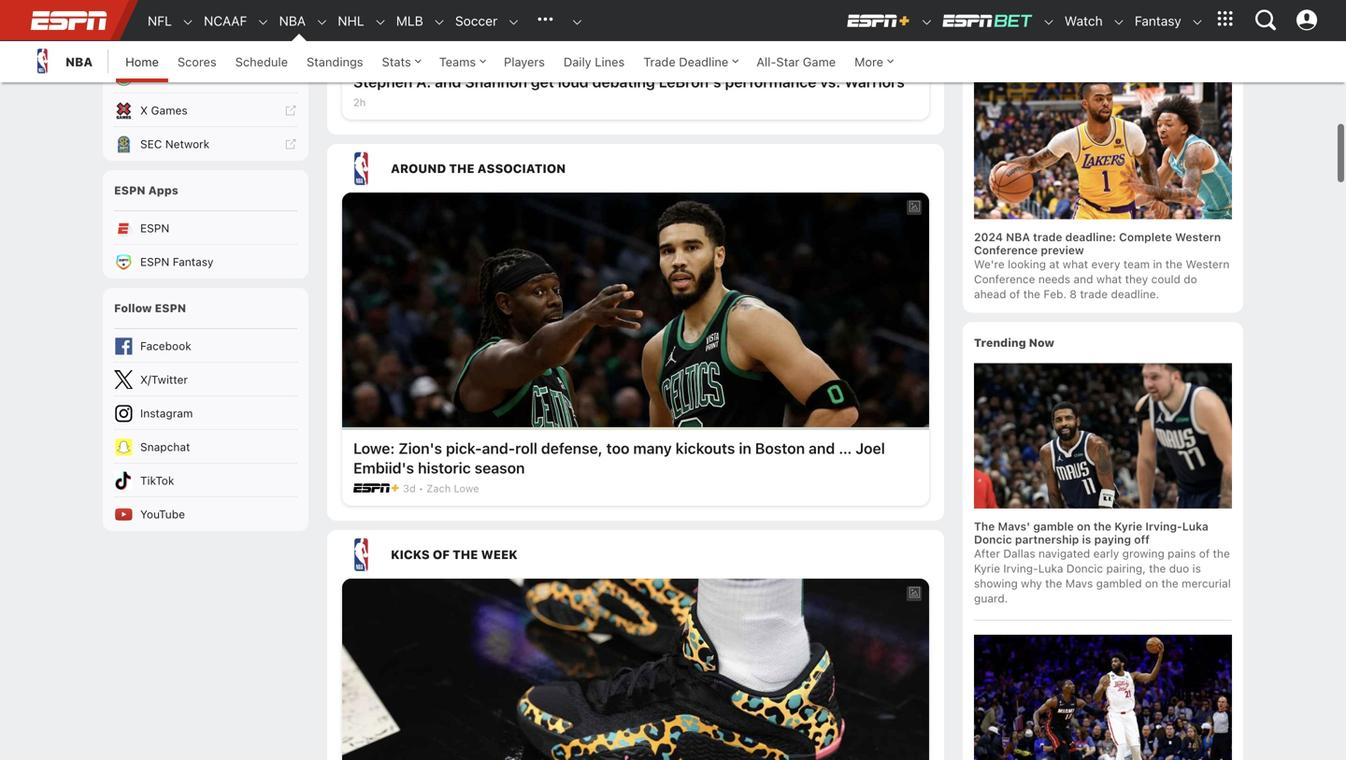 Task type: describe. For each thing, give the bounding box(es) containing it.
nba image
[[28, 47, 56, 75]]

espn fantasy
[[140, 255, 214, 268]]

and inside 2024 nba trade deadline: complete western conference preview we're looking at what every team in the western conference needs and what they could do ahead of the feb. 8 trade deadline.
[[1074, 273, 1093, 286]]

tiktok link
[[103, 464, 308, 497]]

of
[[433, 547, 450, 561]]

get
[[531, 73, 554, 91]]

season
[[475, 459, 525, 477]]

game
[[803, 55, 836, 69]]

more link
[[845, 41, 902, 82]]

0 horizontal spatial irving-
[[1003, 562, 1038, 575]]

instagram link
[[103, 396, 308, 430]]

facebook
[[140, 339, 191, 352]]

feb. inside we're looking at what every team in the eastern conference needs and what they could do ahead of the feb. 8 trade deadline.
[[1044, 31, 1067, 44]]

youtube link
[[103, 497, 308, 531]]

3 conference from the top
[[974, 273, 1035, 286]]

…
[[839, 439, 852, 457]]

daily
[[564, 55, 591, 69]]

do inside we're looking at what every team in the eastern conference needs and what they could do ahead of the feb. 8 trade deadline.
[[1184, 16, 1197, 29]]

eastern
[[1186, 1, 1226, 14]]

daily lines
[[564, 55, 625, 69]]

now
[[1029, 336, 1055, 349]]

deadline. inside 2024 nba trade deadline: complete western conference preview we're looking at what every team in the western conference needs and what they could do ahead of the feb. 8 trade deadline.
[[1111, 287, 1159, 301]]

trade
[[643, 55, 676, 69]]

pains
[[1168, 547, 1196, 560]]

8 inside 2024 nba trade deadline: complete western conference preview we're looking at what every team in the western conference needs and what they could do ahead of the feb. 8 trade deadline.
[[1070, 287, 1077, 301]]

1 horizontal spatial fantasy
[[1135, 13, 1181, 29]]

daily lines link
[[554, 41, 634, 82]]

nfl link
[[138, 1, 172, 41]]

espn link
[[103, 211, 308, 245]]

stephen
[[353, 73, 413, 91]]

sec network link
[[103, 127, 308, 161]]

fantasy link
[[1125, 1, 1181, 41]]

star
[[776, 55, 800, 69]]

ncaaf
[[204, 13, 247, 29]]

trending now
[[974, 336, 1055, 349]]

debating
[[592, 73, 655, 91]]

joel
[[856, 439, 885, 457]]

association
[[477, 161, 566, 175]]

looking inside 2024 nba trade deadline: complete western conference preview we're looking at what every team in the western conference needs and what they could do ahead of the feb. 8 trade deadline.
[[1008, 258, 1046, 271]]

0 horizontal spatial nba link
[[28, 41, 93, 82]]

the up now
[[1023, 287, 1040, 301]]

do inside 2024 nba trade deadline: complete western conference preview we're looking at what every team in the western conference needs and what they could do ahead of the feb. 8 trade deadline.
[[1184, 273, 1197, 286]]

snapchat link
[[103, 430, 308, 464]]

all-
[[757, 55, 776, 69]]

trade inside we're looking at what every team in the eastern conference needs and what they could do ahead of the feb. 8 trade deadline.
[[1080, 31, 1108, 44]]

shannon
[[465, 73, 527, 91]]

and-
[[482, 439, 515, 457]]

1 vertical spatial the
[[453, 547, 478, 561]]

2 conference from the top
[[974, 244, 1038, 257]]

deadline:
[[1065, 230, 1116, 244]]

1 horizontal spatial nba
[[279, 13, 306, 29]]

every inside 2024 nba trade deadline: complete western conference preview we're looking at what every team in the western conference needs and what they could do ahead of the feb. 8 trade deadline.
[[1091, 258, 1120, 271]]

of inside the mavs' gamble on the kyrie irving-luka doncic partnership is paying off after dallas navigated early growing pains of the kyrie irving-luka doncic pairing, the duo is showing why the mavs gambled on the mercurial guard.
[[1199, 547, 1210, 560]]

tiktok
[[140, 474, 174, 487]]

in inside 2024 nba trade deadline: complete western conference preview we're looking at what every team in the western conference needs and what they could do ahead of the feb. 8 trade deadline.
[[1153, 258, 1162, 271]]

2024 nba trade deadline: complete western conference preview we're looking at what every team in the western conference needs and what they could do ahead of the feb. 8 trade deadline.
[[974, 230, 1230, 301]]

network
[[165, 137, 210, 151]]

0 vertical spatial luka
[[1182, 520, 1209, 533]]

team inside 2024 nba trade deadline: complete western conference preview we're looking at what every team in the western conference needs and what they could do ahead of the feb. 8 trade deadline.
[[1124, 258, 1150, 271]]

complete
[[1119, 230, 1172, 244]]

espn for espn
[[140, 222, 170, 235]]

all-star game
[[757, 55, 836, 69]]

duo
[[1169, 562, 1189, 575]]

1 horizontal spatial on
[[1145, 577, 1158, 590]]

why
[[1021, 577, 1042, 590]]

2h
[[353, 96, 366, 108]]

gamble
[[1033, 520, 1074, 533]]

watch link
[[1055, 1, 1103, 41]]

1 horizontal spatial irving-
[[1146, 520, 1182, 533]]

2 vertical spatial trade
[[1080, 287, 1108, 301]]

0 horizontal spatial fantasy
[[173, 255, 214, 268]]

soccer
[[455, 13, 498, 29]]

0 vertical spatial western
[[1175, 230, 1221, 244]]

we're inside 2024 nba trade deadline: complete western conference preview we're looking at what every team in the western conference needs and what they could do ahead of the feb. 8 trade deadline.
[[974, 258, 1005, 271]]

0 vertical spatial the
[[449, 161, 474, 175]]

snapchat
[[140, 440, 190, 453]]

the down duo
[[1162, 577, 1179, 590]]

zach
[[426, 482, 451, 495]]

espn right the "follow"
[[155, 301, 186, 315]]

pairing,
[[1106, 562, 1146, 575]]

off
[[1134, 533, 1150, 546]]

facebook link
[[103, 329, 308, 363]]

1 vertical spatial is
[[1193, 562, 1201, 575]]

players link
[[495, 41, 554, 82]]

soccer link
[[446, 1, 498, 41]]

teams link
[[430, 41, 495, 82]]

the up "early"
[[1094, 520, 1112, 533]]

mercurial
[[1182, 577, 1231, 590]]

espnw
[[140, 36, 176, 50]]

x games link
[[103, 93, 308, 127]]

paying
[[1094, 533, 1131, 546]]

roll
[[515, 439, 538, 457]]

lebron's
[[659, 73, 721, 91]]

instagram
[[140, 407, 193, 420]]

the down complete
[[1166, 258, 1183, 271]]

stats link
[[373, 41, 430, 82]]

week
[[481, 547, 518, 561]]

0 vertical spatial is
[[1082, 533, 1091, 546]]

sec
[[140, 137, 162, 151]]

1 vertical spatial western
[[1186, 258, 1230, 271]]

mavs'
[[998, 520, 1030, 533]]

zach lowe
[[426, 482, 479, 495]]

watch
[[1065, 13, 1103, 29]]

stats
[[382, 55, 411, 69]]

trade deadline link
[[634, 41, 747, 82]]

1 vertical spatial kyrie
[[974, 562, 1000, 575]]

0 horizontal spatial luka
[[1038, 562, 1063, 575]]

gambled
[[1096, 577, 1142, 590]]

espn fantasy link
[[103, 245, 308, 279]]

x games
[[140, 104, 188, 117]]

0 vertical spatial doncic
[[974, 533, 1012, 546]]

defense,
[[541, 439, 603, 457]]



Task type: locate. For each thing, give the bounding box(es) containing it.
2 feb. from the top
[[1044, 287, 1067, 301]]

mavs
[[1066, 577, 1093, 590]]

is right duo
[[1193, 562, 1201, 575]]

partnership
[[1015, 533, 1079, 546]]

1 needs from the top
[[1038, 16, 1071, 29]]

1 horizontal spatial doncic
[[1067, 562, 1103, 575]]

in left eastern at the right top
[[1153, 1, 1162, 14]]

ahead left watch link
[[974, 31, 1006, 44]]

they down complete
[[1125, 273, 1148, 286]]

1 do from the top
[[1184, 16, 1197, 29]]

nba up schedule
[[279, 13, 306, 29]]

ahead inside we're looking at what every team in the eastern conference needs and what they could do ahead of the feb. 8 trade deadline.
[[974, 31, 1006, 44]]

0 vertical spatial irving-
[[1146, 520, 1182, 533]]

what
[[1063, 1, 1088, 14], [1096, 16, 1122, 29], [1063, 258, 1088, 271], [1096, 273, 1122, 286]]

2 could from the top
[[1151, 273, 1181, 286]]

team down complete
[[1124, 258, 1150, 271]]

1 ahead from the top
[[974, 31, 1006, 44]]

deadline
[[679, 55, 728, 69]]

and down preview
[[1074, 273, 1093, 286]]

1 vertical spatial of
[[1010, 287, 1020, 301]]

0 vertical spatial of
[[1010, 31, 1020, 44]]

x
[[140, 104, 148, 117]]

2 vertical spatial conference
[[974, 273, 1035, 286]]

on down pairing,
[[1145, 577, 1158, 590]]

ncaaf link
[[195, 1, 247, 41]]

2 horizontal spatial nba
[[1006, 230, 1030, 244]]

nba link left home
[[28, 41, 93, 82]]

1 vertical spatial trade
[[1033, 230, 1062, 244]]

in left boston
[[739, 439, 751, 457]]

lowe
[[454, 482, 479, 495]]

conference inside we're looking at what every team in the eastern conference needs and what they could do ahead of the feb. 8 trade deadline.
[[974, 16, 1035, 29]]

is left "paying"
[[1082, 533, 1091, 546]]

1 they from the top
[[1125, 16, 1148, 29]]

0 horizontal spatial doncic
[[974, 533, 1012, 546]]

0 vertical spatial could
[[1151, 16, 1181, 29]]

every left fantasy link
[[1091, 1, 1120, 14]]

could inside 2024 nba trade deadline: complete western conference preview we're looking at what every team in the western conference needs and what they could do ahead of the feb. 8 trade deadline.
[[1151, 273, 1181, 286]]

0 vertical spatial do
[[1184, 16, 1197, 29]]

2 deadline. from the top
[[1111, 287, 1159, 301]]

0 vertical spatial at
[[1049, 1, 1060, 14]]

at inside we're looking at what every team in the eastern conference needs and what they could do ahead of the feb. 8 trade deadline.
[[1049, 1, 1060, 14]]

espnfc
[[140, 70, 184, 83]]

1 vertical spatial team
[[1124, 258, 1150, 271]]

kickouts
[[676, 439, 735, 457]]

western
[[1175, 230, 1221, 244], [1186, 258, 1230, 271]]

1 vertical spatial ahead
[[974, 287, 1006, 301]]

home link
[[116, 41, 168, 82]]

they inside 2024 nba trade deadline: complete western conference preview we're looking at what every team in the western conference needs and what they could do ahead of the feb. 8 trade deadline.
[[1125, 273, 1148, 286]]

nba
[[279, 13, 306, 29], [65, 55, 93, 69], [1006, 230, 1030, 244]]

we're left watch link
[[974, 1, 1005, 14]]

lowe: zion's pick-and-roll defense, too many kickouts in boston and … joel embiid's historic season
[[353, 439, 885, 477]]

0 horizontal spatial is
[[1082, 533, 1091, 546]]

looking inside we're looking at what every team in the eastern conference needs and what they could do ahead of the feb. 8 trade deadline.
[[1008, 1, 1046, 14]]

1 at from the top
[[1049, 1, 1060, 14]]

1 vertical spatial deadline.
[[1111, 287, 1159, 301]]

do
[[1184, 16, 1197, 29], [1184, 273, 1197, 286]]

needs inside we're looking at what every team in the eastern conference needs and what they could do ahead of the feb. 8 trade deadline.
[[1038, 16, 1071, 29]]

1 we're from the top
[[974, 1, 1005, 14]]

the
[[449, 161, 474, 175], [453, 547, 478, 561]]

espn left apps
[[114, 184, 146, 197]]

luka down navigated
[[1038, 562, 1063, 575]]

performance
[[725, 73, 816, 91]]

could right watch
[[1151, 16, 1181, 29]]

1 vertical spatial fantasy
[[173, 255, 214, 268]]

looking down preview
[[1008, 258, 1046, 271]]

historic
[[418, 459, 471, 477]]

we're down 2024
[[974, 258, 1005, 271]]

of inside we're looking at what every team in the eastern conference needs and what they could do ahead of the feb. 8 trade deadline.
[[1010, 31, 1020, 44]]

2 needs from the top
[[1038, 273, 1071, 286]]

at inside 2024 nba trade deadline: complete western conference preview we're looking at what every team in the western conference needs and what they could do ahead of the feb. 8 trade deadline.
[[1049, 258, 1060, 271]]

we're inside we're looking at what every team in the eastern conference needs and what they could do ahead of the feb. 8 trade deadline.
[[974, 1, 1005, 14]]

2 do from the top
[[1184, 273, 1197, 286]]

0 horizontal spatial nba
[[65, 55, 93, 69]]

and inside stephen a. and shannon get loud debating lebron's performance vs. warriors 2h
[[435, 73, 461, 91]]

conference left watch link
[[974, 16, 1035, 29]]

deadline. right watch link
[[1111, 31, 1159, 44]]

1 vertical spatial in
[[1153, 258, 1162, 271]]

could
[[1151, 16, 1181, 29], [1151, 273, 1181, 286]]

nba right 2024
[[1006, 230, 1030, 244]]

8 down watch
[[1070, 31, 1077, 44]]

trade down 2024 nba trade deadline: complete western conference preview link
[[1080, 287, 1108, 301]]

around
[[391, 161, 446, 175]]

of up trending now
[[1010, 287, 1020, 301]]

schedule link
[[226, 41, 297, 82]]

irving- up pains on the bottom right
[[1146, 520, 1182, 533]]

navigated
[[1039, 547, 1090, 560]]

nhl link
[[328, 1, 364, 41]]

nba right nba image
[[65, 55, 93, 69]]

lines
[[595, 55, 625, 69]]

every
[[1091, 1, 1120, 14], [1091, 258, 1120, 271]]

home
[[125, 55, 159, 69]]

the left watch link
[[1023, 31, 1040, 44]]

the mavs' gamble on the kyrie irving-luka doncic partnership is paying off after dallas navigated early growing pains of the kyrie irving-luka doncic pairing, the duo is showing why the mavs gambled on the mercurial guard.
[[974, 520, 1231, 605]]

0 vertical spatial team
[[1124, 1, 1150, 14]]

8 inside we're looking at what every team in the eastern conference needs and what they could do ahead of the feb. 8 trade deadline.
[[1070, 31, 1077, 44]]

doncic up mavs
[[1067, 562, 1103, 575]]

0 horizontal spatial on
[[1077, 520, 1091, 533]]

0 vertical spatial kyrie
[[1115, 520, 1143, 533]]

1 horizontal spatial is
[[1193, 562, 1201, 575]]

they inside we're looking at what every team in the eastern conference needs and what they could do ahead of the feb. 8 trade deadline.
[[1125, 16, 1148, 29]]

2 team from the top
[[1124, 258, 1150, 271]]

2 vertical spatial in
[[739, 439, 751, 457]]

1 vertical spatial they
[[1125, 273, 1148, 286]]

feb. inside 2024 nba trade deadline: complete western conference preview we're looking at what every team in the western conference needs and what they could do ahead of the feb. 8 trade deadline.
[[1044, 287, 1067, 301]]

standings
[[307, 55, 363, 69]]

trending
[[974, 336, 1026, 349]]

youtube
[[140, 508, 185, 521]]

preview
[[1041, 244, 1084, 257]]

1 vertical spatial doncic
[[1067, 562, 1103, 575]]

espn
[[114, 184, 146, 197], [140, 222, 170, 235], [140, 255, 170, 268], [155, 301, 186, 315]]

2 at from the top
[[1049, 258, 1060, 271]]

we're looking at what every team in the eastern conference needs and what they could do ahead of the feb. 8 trade deadline.
[[974, 1, 1226, 44]]

2 vertical spatial of
[[1199, 547, 1210, 560]]

at
[[1049, 1, 1060, 14], [1049, 258, 1060, 271]]

the left eastern at the right top
[[1166, 1, 1183, 14]]

2024 nba trade deadline: complete western conference preview link
[[974, 230, 1221, 257]]

feb. down watch
[[1044, 31, 1067, 44]]

1 vertical spatial looking
[[1008, 258, 1046, 271]]

of right pains on the bottom right
[[1199, 547, 1210, 560]]

2024
[[974, 230, 1003, 244]]

team right watch
[[1124, 1, 1150, 14]]

of left watch link
[[1010, 31, 1020, 44]]

and inside lowe: zion's pick-and-roll defense, too many kickouts in boston and … joel embiid's historic season
[[809, 439, 835, 457]]

1 vertical spatial irving-
[[1003, 562, 1038, 575]]

every inside we're looking at what every team in the eastern conference needs and what they could do ahead of the feb. 8 trade deadline.
[[1091, 1, 1120, 14]]

conference down 2024
[[974, 273, 1035, 286]]

0 vertical spatial 8
[[1070, 31, 1077, 44]]

ahead inside 2024 nba trade deadline: complete western conference preview we're looking at what every team in the western conference needs and what they could do ahead of the feb. 8 trade deadline.
[[974, 287, 1006, 301]]

sec network
[[140, 137, 210, 151]]

nba inside 2024 nba trade deadline: complete western conference preview we're looking at what every team in the western conference needs and what they could do ahead of the feb. 8 trade deadline.
[[1006, 230, 1030, 244]]

nba link up schedule
[[270, 1, 306, 41]]

irving-
[[1146, 520, 1182, 533], [1003, 562, 1038, 575]]

fantasy down espn link
[[173, 255, 214, 268]]

team inside we're looking at what every team in the eastern conference needs and what they could do ahead of the feb. 8 trade deadline.
[[1124, 1, 1150, 14]]

nba link
[[270, 1, 306, 41], [28, 41, 93, 82]]

stephen a. and shannon get loud debating lebron's performance vs. warriors 2h
[[353, 73, 905, 108]]

they right watch
[[1125, 16, 1148, 29]]

conference left preview
[[974, 244, 1038, 257]]

1 feb. from the top
[[1044, 31, 1067, 44]]

1 vertical spatial feb.
[[1044, 287, 1067, 301]]

loud
[[558, 73, 589, 91]]

needs inside 2024 nba trade deadline: complete western conference preview we're looking at what every team in the western conference needs and what they could do ahead of the feb. 8 trade deadline.
[[1038, 273, 1071, 286]]

players
[[504, 55, 545, 69]]

kicks
[[391, 547, 430, 561]]

1 looking from the top
[[1008, 1, 1046, 14]]

1 vertical spatial we're
[[974, 258, 1005, 271]]

2 vertical spatial nba
[[1006, 230, 1030, 244]]

2 looking from the top
[[1008, 258, 1046, 271]]

1 could from the top
[[1151, 16, 1181, 29]]

1 every from the top
[[1091, 1, 1120, 14]]

0 vertical spatial in
[[1153, 1, 1162, 14]]

the right of
[[453, 547, 478, 561]]

1 vertical spatial could
[[1151, 273, 1181, 286]]

deadline. down complete
[[1111, 287, 1159, 301]]

many
[[633, 439, 672, 457]]

1 horizontal spatial nba link
[[270, 1, 306, 41]]

could down complete
[[1151, 273, 1181, 286]]

ahead up trending
[[974, 287, 1006, 301]]

at down preview
[[1049, 258, 1060, 271]]

2 ahead from the top
[[974, 287, 1006, 301]]

kyrie down after
[[974, 562, 1000, 575]]

0 vertical spatial on
[[1077, 520, 1091, 533]]

andscape
[[140, 3, 193, 16]]

standings link
[[297, 41, 373, 82]]

is
[[1082, 533, 1091, 546], [1193, 562, 1201, 575]]

the
[[974, 520, 995, 533]]

0 vertical spatial every
[[1091, 1, 1120, 14]]

on right gamble
[[1077, 520, 1091, 533]]

around the association
[[391, 161, 566, 175]]

in inside lowe: zion's pick-and-roll defense, too many kickouts in boston and … joel embiid's historic season
[[739, 439, 751, 457]]

lowe:
[[353, 439, 395, 457]]

trade down watch
[[1080, 31, 1108, 44]]

the down growing
[[1149, 562, 1166, 575]]

at left watch
[[1049, 1, 1060, 14]]

0 vertical spatial ahead
[[974, 31, 1006, 44]]

0 vertical spatial trade
[[1080, 31, 1108, 44]]

looking left watch link
[[1008, 1, 1046, 14]]

and down teams
[[435, 73, 461, 91]]

1 vertical spatial on
[[1145, 577, 1158, 590]]

they
[[1125, 16, 1148, 29], [1125, 273, 1148, 286]]

1 vertical spatial 8
[[1070, 287, 1077, 301]]

kicks of the week
[[391, 547, 518, 561]]

warriors
[[844, 73, 905, 91]]

and left fantasy link
[[1074, 16, 1093, 29]]

1 vertical spatial at
[[1049, 258, 1060, 271]]

2 every from the top
[[1091, 258, 1120, 271]]

1 vertical spatial conference
[[974, 244, 1038, 257]]

feb. down preview
[[1044, 287, 1067, 301]]

in down complete
[[1153, 258, 1162, 271]]

0 vertical spatial feb.
[[1044, 31, 1067, 44]]

schedule
[[235, 55, 288, 69]]

0 vertical spatial needs
[[1038, 16, 1071, 29]]

the right "around"
[[449, 161, 474, 175]]

0 vertical spatial they
[[1125, 16, 1148, 29]]

growing
[[1122, 547, 1165, 560]]

espn for espn fantasy
[[140, 255, 170, 268]]

espn for espn apps
[[114, 184, 146, 197]]

follow
[[114, 301, 152, 315]]

1 horizontal spatial kyrie
[[1115, 520, 1143, 533]]

the mavs' gamble on the kyrie irving-luka doncic partnership is paying off link
[[974, 520, 1209, 546]]

looking
[[1008, 1, 1046, 14], [1008, 258, 1046, 271]]

1 team from the top
[[1124, 1, 1150, 14]]

0 horizontal spatial kyrie
[[974, 562, 1000, 575]]

1 conference from the top
[[974, 16, 1035, 29]]

early
[[1093, 547, 1119, 560]]

apps
[[148, 184, 178, 197]]

2 8 from the top
[[1070, 287, 1077, 301]]

2 they from the top
[[1125, 273, 1148, 286]]

espn down apps
[[140, 222, 170, 235]]

1 deadline. from the top
[[1111, 31, 1159, 44]]

espn up "follow espn"
[[140, 255, 170, 268]]

1 vertical spatial needs
[[1038, 273, 1071, 286]]

scores
[[178, 55, 217, 69]]

1 vertical spatial nba
[[65, 55, 93, 69]]

every down 2024 nba trade deadline: complete western conference preview link
[[1091, 258, 1120, 271]]

the right why
[[1045, 577, 1062, 590]]

on
[[1077, 520, 1091, 533], [1145, 577, 1158, 590]]

deadline. inside we're looking at what every team in the eastern conference needs and what they could do ahead of the feb. 8 trade deadline.
[[1111, 31, 1159, 44]]

x/twitter
[[140, 373, 188, 386]]

kyrie up growing
[[1115, 520, 1143, 533]]

0 vertical spatial deadline.
[[1111, 31, 1159, 44]]

1 vertical spatial every
[[1091, 258, 1120, 271]]

feb.
[[1044, 31, 1067, 44], [1044, 287, 1067, 301]]

trade left deadline:
[[1033, 230, 1062, 244]]

and left …
[[809, 439, 835, 457]]

1 horizontal spatial luka
[[1182, 520, 1209, 533]]

games
[[151, 104, 188, 117]]

irving- down dallas at the bottom
[[1003, 562, 1038, 575]]

espn apps
[[114, 184, 178, 197]]

luka up pains on the bottom right
[[1182, 520, 1209, 533]]

all-star game link
[[747, 41, 845, 82]]

0 vertical spatial nba
[[279, 13, 306, 29]]

scores link
[[168, 41, 226, 82]]

in inside we're looking at what every team in the eastern conference needs and what they could do ahead of the feb. 8 trade deadline.
[[1153, 1, 1162, 14]]

could inside we're looking at what every team in the eastern conference needs and what they could do ahead of the feb. 8 trade deadline.
[[1151, 16, 1181, 29]]

and inside we're looking at what every team in the eastern conference needs and what they could do ahead of the feb. 8 trade deadline.
[[1074, 16, 1093, 29]]

nhl
[[338, 13, 364, 29]]

8 down preview
[[1070, 287, 1077, 301]]

trade
[[1080, 31, 1108, 44], [1033, 230, 1062, 244], [1080, 287, 1108, 301]]

1 vertical spatial do
[[1184, 273, 1197, 286]]

fantasy left eastern at the right top
[[1135, 13, 1181, 29]]

conference
[[974, 16, 1035, 29], [974, 244, 1038, 257], [974, 273, 1035, 286]]

0 vertical spatial conference
[[974, 16, 1035, 29]]

0 vertical spatial we're
[[974, 1, 1005, 14]]

2 we're from the top
[[974, 258, 1005, 271]]

0 vertical spatial looking
[[1008, 1, 1046, 14]]

1 8 from the top
[[1070, 31, 1077, 44]]

of inside 2024 nba trade deadline: complete western conference preview we're looking at what every team in the western conference needs and what they could do ahead of the feb. 8 trade deadline.
[[1010, 287, 1020, 301]]

1 vertical spatial luka
[[1038, 562, 1063, 575]]

doncic up after
[[974, 533, 1012, 546]]

0 vertical spatial fantasy
[[1135, 13, 1181, 29]]

teams
[[439, 55, 476, 69]]

after
[[974, 547, 1000, 560]]

the up mercurial
[[1213, 547, 1230, 560]]



Task type: vqa. For each thing, say whether or not it's contained in the screenshot.
B. Aiyuk WR - SF 75 REC 1342 YDS 7 TD at the bottom of the page
no



